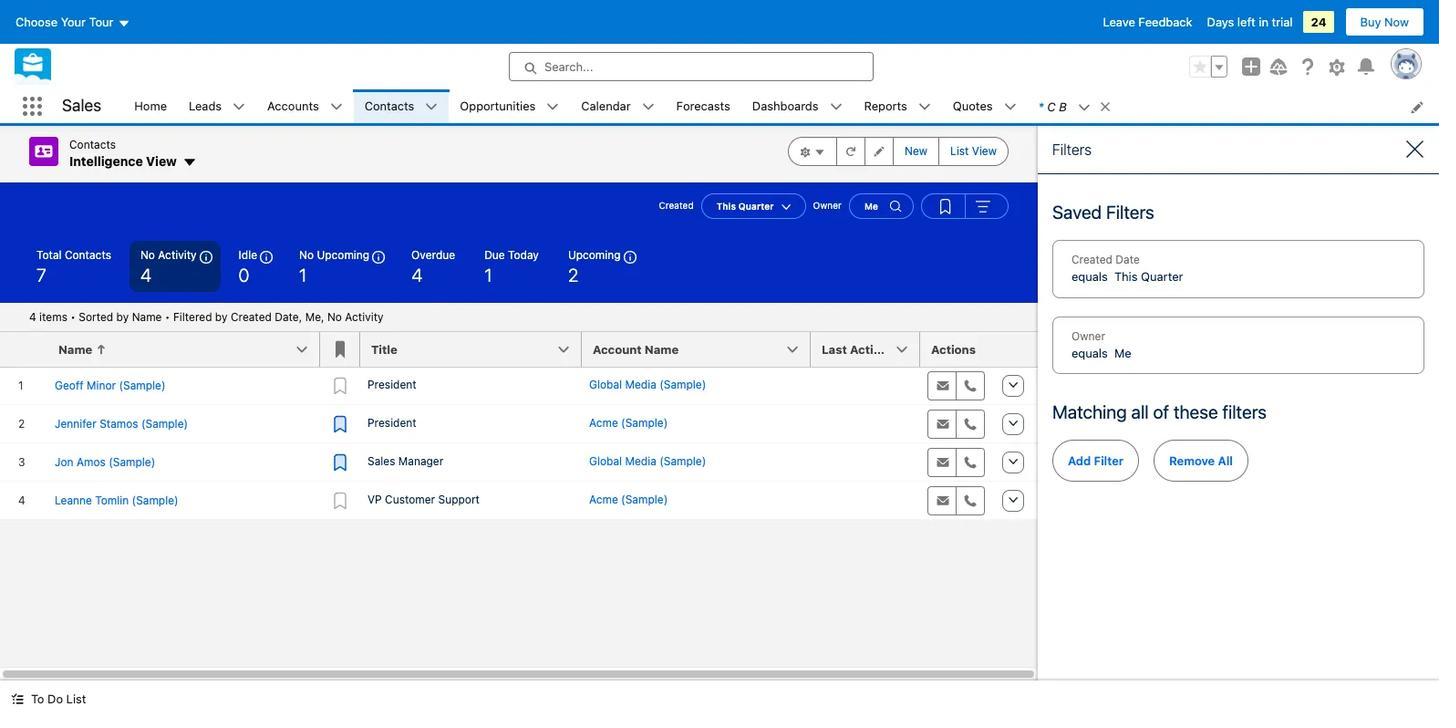 Task type: locate. For each thing, give the bounding box(es) containing it.
1 horizontal spatial by
[[215, 310, 228, 323]]

0 horizontal spatial view
[[146, 153, 177, 169]]

1 horizontal spatial list
[[951, 144, 969, 158]]

customer
[[385, 492, 435, 506]]

quotes list item
[[942, 89, 1028, 123]]

sales up intelligence
[[62, 96, 102, 115]]

grid
[[0, 332, 1039, 521]]

4 down "overdue"
[[412, 264, 423, 285]]

1 horizontal spatial view
[[973, 144, 997, 158]]

0 horizontal spatial no
[[140, 248, 155, 261]]

text default image left "reports" link
[[830, 101, 843, 113]]

1 horizontal spatial owner
[[1072, 329, 1106, 343]]

activity up the 'title'
[[345, 310, 384, 323]]

list
[[123, 89, 1440, 123]]

2 by from the left
[[215, 310, 228, 323]]

overdue
[[412, 248, 455, 261]]

1 vertical spatial owner
[[1072, 329, 1106, 343]]

0 horizontal spatial 1
[[299, 264, 307, 285]]

sales up vp
[[368, 454, 396, 468]]

to
[[31, 692, 44, 706]]

0 horizontal spatial quarter
[[739, 200, 774, 211]]

1 horizontal spatial no
[[299, 248, 314, 261]]

0 horizontal spatial filters
[[1053, 141, 1092, 158]]

view inside button
[[973, 144, 997, 158]]

owner
[[814, 200, 842, 211], [1072, 329, 1106, 343]]

0 vertical spatial contacts
[[365, 98, 415, 113]]

2 vertical spatial group
[[922, 193, 1009, 219]]

group
[[1190, 56, 1228, 78], [788, 137, 1009, 166], [922, 193, 1009, 219]]

0 horizontal spatial •
[[71, 310, 76, 323]]

add filter
[[1069, 454, 1124, 468]]

left
[[1238, 15, 1256, 29]]

text default image down the search...
[[547, 101, 560, 113]]

upcoming up 2
[[568, 248, 621, 261]]

name left 'filtered'
[[132, 310, 162, 323]]

owner right "action" image
[[1072, 329, 1106, 343]]

home link
[[123, 89, 178, 123]]

title cell
[[360, 332, 593, 367]]

now
[[1385, 15, 1410, 29]]

1 horizontal spatial filters
[[1107, 202, 1155, 223]]

leads link
[[178, 89, 233, 123]]

activity
[[158, 248, 197, 261], [345, 310, 384, 323], [851, 342, 896, 356]]

activity right last
[[851, 342, 896, 356]]

created for created date equals this quarter
[[1072, 253, 1113, 266]]

list item containing *
[[1028, 89, 1120, 123]]

no right 'total contacts 7'
[[140, 248, 155, 261]]

0 vertical spatial me
[[865, 200, 879, 211]]

vp customer support
[[368, 492, 480, 506]]

group containing new
[[788, 137, 1009, 166]]

0 vertical spatial equals
[[1072, 269, 1108, 284]]

quotes link
[[942, 89, 1004, 123]]

account name cell
[[582, 332, 822, 367]]

intelligence
[[69, 153, 143, 169]]

no for 1
[[299, 248, 314, 261]]

filters up the date
[[1107, 202, 1155, 223]]

2 horizontal spatial activity
[[851, 342, 896, 356]]

0 horizontal spatial this
[[717, 200, 736, 211]]

0 horizontal spatial list
[[66, 692, 86, 706]]

upcoming up me,
[[317, 248, 370, 261]]

2 horizontal spatial no
[[328, 310, 342, 323]]

0 vertical spatial list
[[951, 144, 969, 158]]

contacts
[[365, 98, 415, 113], [69, 138, 116, 151], [65, 248, 111, 261]]

remove all button
[[1154, 440, 1249, 482]]

text default image inside reports list item
[[919, 101, 932, 113]]

title
[[371, 342, 398, 356]]

1 vertical spatial created
[[1072, 253, 1113, 266]]

1 horizontal spatial 4
[[140, 264, 152, 285]]

leave feedback link
[[1104, 15, 1193, 29]]

equals down saved at the top of page
[[1072, 269, 1108, 284]]

text default image right reports
[[919, 101, 932, 113]]

account name button
[[582, 332, 811, 366]]

owner left me button
[[814, 200, 842, 211]]

list view
[[951, 144, 997, 158]]

actions cell
[[921, 332, 994, 367]]

name right account
[[645, 342, 679, 356]]

no for 4
[[140, 248, 155, 261]]

text default image inside contacts list item
[[426, 101, 438, 113]]

list right new
[[951, 144, 969, 158]]

3 cell from the top
[[811, 443, 921, 481]]

1 vertical spatial group
[[788, 137, 1009, 166]]

by
[[116, 310, 129, 323], [215, 310, 228, 323]]

1 vertical spatial sales
[[368, 454, 396, 468]]

created date equals this quarter
[[1072, 253, 1184, 284]]

view right intelligence
[[146, 153, 177, 169]]

matching all of these filters
[[1053, 402, 1268, 422]]

leads
[[189, 98, 222, 113]]

tour
[[89, 15, 114, 29]]

no right idle
[[299, 248, 314, 261]]

title button
[[360, 332, 582, 366]]

no
[[140, 248, 155, 261], [299, 248, 314, 261], [328, 310, 342, 323]]

4 left items
[[29, 310, 36, 323]]

dashboards link
[[742, 89, 830, 123]]

of
[[1154, 402, 1170, 422]]

total contacts 7
[[37, 248, 111, 285]]

this inside created date equals this quarter
[[1115, 269, 1138, 284]]

remove all
[[1170, 454, 1234, 468]]

4 for 4
[[140, 264, 152, 285]]

text default image right calendar on the top
[[642, 101, 655, 113]]

list right do
[[66, 692, 86, 706]]

new
[[905, 144, 928, 158]]

group down the days
[[1190, 56, 1228, 78]]

action image
[[994, 332, 1039, 366]]

1 by from the left
[[116, 310, 129, 323]]

1 equals from the top
[[1072, 269, 1108, 284]]

name
[[132, 310, 162, 323], [58, 342, 92, 356], [645, 342, 679, 356]]

by right 'filtered'
[[215, 310, 228, 323]]

equals up matching
[[1072, 345, 1108, 360]]

1 horizontal spatial this
[[1115, 269, 1138, 284]]

filters
[[1053, 141, 1092, 158], [1107, 202, 1155, 223]]

group down list view button
[[922, 193, 1009, 219]]

1 1 from the left
[[299, 264, 307, 285]]

4 items • sorted by name • filtered by created date, me, no activity status
[[29, 310, 384, 323]]

0 vertical spatial this
[[717, 200, 736, 211]]

1 horizontal spatial quarter
[[1142, 269, 1184, 284]]

1 horizontal spatial name
[[132, 310, 162, 323]]

buy now
[[1361, 15, 1410, 29]]

1 horizontal spatial activity
[[345, 310, 384, 323]]

text default image inside quotes "list item"
[[1004, 101, 1017, 113]]

manager
[[399, 454, 444, 468]]

account
[[593, 342, 642, 356]]

president up sales manager
[[368, 416, 417, 429]]

2 vertical spatial contacts
[[65, 248, 111, 261]]

contacts right 'total'
[[65, 248, 111, 261]]

0 horizontal spatial name
[[58, 342, 92, 356]]

text default image left the opportunities link
[[426, 101, 438, 113]]

0 vertical spatial quarter
[[739, 200, 774, 211]]

created left the date
[[1072, 253, 1113, 266]]

activity inside last activity button
[[851, 342, 896, 356]]

created inside created date equals this quarter
[[1072, 253, 1113, 266]]

view down quotes "list item"
[[973, 144, 997, 158]]

sales manager
[[368, 454, 444, 468]]

contacts right accounts list item
[[365, 98, 415, 113]]

4 cell from the top
[[811, 481, 921, 520]]

last activity button
[[811, 332, 921, 366]]

• right items
[[71, 310, 76, 323]]

1 inside due today 1
[[485, 264, 492, 285]]

0 horizontal spatial activity
[[158, 248, 197, 261]]

reports list item
[[854, 89, 942, 123]]

0 horizontal spatial 4
[[29, 310, 36, 323]]

created left date,
[[231, 310, 272, 323]]

search... button
[[509, 52, 874, 81]]

1 vertical spatial list
[[66, 692, 86, 706]]

saved filters
[[1053, 202, 1155, 223]]

text default image inside dashboards list item
[[830, 101, 843, 113]]

0 horizontal spatial owner
[[814, 200, 842, 211]]

0 vertical spatial created
[[659, 200, 694, 211]]

1 down no upcoming
[[299, 264, 307, 285]]

• left 'filtered'
[[165, 310, 170, 323]]

0 vertical spatial activity
[[158, 248, 197, 261]]

2 • from the left
[[165, 310, 170, 323]]

group down reports list item
[[788, 137, 1009, 166]]

1 vertical spatial filters
[[1107, 202, 1155, 223]]

4 down no activity at the top of page
[[140, 264, 152, 285]]

president down the 'title'
[[368, 377, 417, 391]]

1 horizontal spatial •
[[165, 310, 170, 323]]

activity up 'filtered'
[[158, 248, 197, 261]]

date,
[[275, 310, 302, 323]]

0 horizontal spatial me
[[865, 200, 879, 211]]

text default image inside leads list item
[[233, 101, 246, 113]]

forecasts
[[677, 98, 731, 113]]

owner equals me
[[1072, 329, 1132, 360]]

*
[[1039, 99, 1044, 114]]

b
[[1060, 99, 1067, 114]]

text default image
[[1099, 100, 1112, 113], [233, 101, 246, 113], [330, 101, 343, 113], [1004, 101, 1017, 113], [1078, 101, 1091, 114], [96, 344, 107, 355], [11, 693, 24, 706]]

1 horizontal spatial sales
[[368, 454, 396, 468]]

upcoming
[[317, 248, 370, 261], [568, 248, 621, 261]]

to do list button
[[0, 681, 97, 717]]

all
[[1132, 402, 1149, 422]]

1 down due
[[485, 264, 492, 285]]

by right sorted
[[116, 310, 129, 323]]

1 horizontal spatial created
[[659, 200, 694, 211]]

1 horizontal spatial me
[[1115, 345, 1132, 360]]

4 inside "overdue 4"
[[412, 264, 423, 285]]

contacts inside contacts link
[[365, 98, 415, 113]]

name down sorted
[[58, 342, 92, 356]]

2 1 from the left
[[485, 264, 492, 285]]

add
[[1069, 454, 1092, 468]]

filtered
[[173, 310, 212, 323]]

activity inside key performance indicators 'group'
[[158, 248, 197, 261]]

2 horizontal spatial created
[[1072, 253, 1113, 266]]

0 vertical spatial filters
[[1053, 141, 1092, 158]]

important cell
[[320, 332, 360, 367]]

intelligence view
[[69, 153, 177, 169]]

0 horizontal spatial by
[[116, 310, 129, 323]]

created left this quarter
[[659, 200, 694, 211]]

list containing home
[[123, 89, 1440, 123]]

1 vertical spatial equals
[[1072, 345, 1108, 360]]

these
[[1174, 402, 1219, 422]]

contacts up intelligence
[[69, 138, 116, 151]]

1 vertical spatial this
[[1115, 269, 1138, 284]]

1 vertical spatial me
[[1115, 345, 1132, 360]]

1 horizontal spatial 1
[[485, 264, 492, 285]]

contacts list item
[[354, 89, 449, 123]]

last activity cell
[[811, 332, 932, 367]]

this
[[717, 200, 736, 211], [1115, 269, 1138, 284]]

text default image for opportunities
[[547, 101, 560, 113]]

0 horizontal spatial upcoming
[[317, 248, 370, 261]]

1 vertical spatial president
[[368, 416, 417, 429]]

account name
[[593, 342, 679, 356]]

1 cell from the top
[[811, 366, 921, 405]]

filters down b in the right of the page
[[1053, 141, 1092, 158]]

2 vertical spatial activity
[[851, 342, 896, 356]]

0 vertical spatial owner
[[814, 200, 842, 211]]

4
[[140, 264, 152, 285], [412, 264, 423, 285], [29, 310, 36, 323]]

owner for owner
[[814, 200, 842, 211]]

text default image for calendar
[[642, 101, 655, 113]]

text default image
[[426, 101, 438, 113], [547, 101, 560, 113], [642, 101, 655, 113], [830, 101, 843, 113], [919, 101, 932, 113], [182, 155, 197, 170]]

search...
[[545, 59, 594, 74]]

list item
[[1028, 89, 1120, 123]]

1 vertical spatial activity
[[345, 310, 384, 323]]

accounts
[[267, 98, 319, 113]]

no right me,
[[328, 310, 342, 323]]

0 vertical spatial sales
[[62, 96, 102, 115]]

24
[[1312, 15, 1327, 29]]

owner inside 'owner equals me'
[[1072, 329, 1106, 343]]

2 horizontal spatial 4
[[412, 264, 423, 285]]

1 vertical spatial quarter
[[1142, 269, 1184, 284]]

2 equals from the top
[[1072, 345, 1108, 360]]

1 horizontal spatial upcoming
[[568, 248, 621, 261]]

created
[[659, 200, 694, 211], [1072, 253, 1113, 266], [231, 310, 272, 323]]

equals inside created date equals this quarter
[[1072, 269, 1108, 284]]

sales inside grid
[[368, 454, 396, 468]]

no activity
[[140, 248, 197, 261]]

0 vertical spatial president
[[368, 377, 417, 391]]

2 horizontal spatial name
[[645, 342, 679, 356]]

sales
[[62, 96, 102, 115], [368, 454, 396, 468]]

president
[[368, 377, 417, 391], [368, 416, 417, 429]]

0 horizontal spatial sales
[[62, 96, 102, 115]]

text default image inside opportunities list item
[[547, 101, 560, 113]]

2 vertical spatial created
[[231, 310, 272, 323]]

filters
[[1223, 402, 1268, 422]]

opportunities list item
[[449, 89, 571, 123]]

sales for sales manager
[[368, 454, 396, 468]]

0 vertical spatial group
[[1190, 56, 1228, 78]]

cell
[[811, 366, 921, 405], [811, 405, 921, 443], [811, 443, 921, 481], [811, 481, 921, 520]]

text default image inside calendar list item
[[642, 101, 655, 113]]

row number cell
[[0, 332, 47, 367]]



Task type: vqa. For each thing, say whether or not it's contained in the screenshot.
President corresponding to 2nd cell from the top
yes



Task type: describe. For each thing, give the bounding box(es) containing it.
due
[[485, 248, 505, 261]]

forecasts link
[[666, 89, 742, 123]]

2 upcoming from the left
[[568, 248, 621, 261]]

add filter button
[[1053, 440, 1140, 482]]

* c b
[[1039, 99, 1067, 114]]

list view button
[[939, 137, 1009, 166]]

reports link
[[854, 89, 919, 123]]

this inside button
[[717, 200, 736, 211]]

days left in trial
[[1208, 15, 1293, 29]]

view for intelligence view
[[146, 153, 177, 169]]

days
[[1208, 15, 1235, 29]]

items
[[39, 310, 67, 323]]

4 for 4 items • sorted by name • filtered by created date, me, no activity
[[29, 310, 36, 323]]

overdue 4
[[412, 248, 455, 285]]

text default image for contacts
[[426, 101, 438, 113]]

feedback
[[1139, 15, 1193, 29]]

1 upcoming from the left
[[317, 248, 370, 261]]

choose
[[16, 15, 58, 29]]

sales for sales
[[62, 96, 102, 115]]

this quarter button
[[701, 193, 806, 219]]

last activity
[[822, 342, 896, 356]]

text default image for dashboards
[[830, 101, 843, 113]]

owner for owner equals me
[[1072, 329, 1106, 343]]

c
[[1048, 99, 1056, 114]]

support
[[438, 492, 480, 506]]

leave
[[1104, 15, 1136, 29]]

contacts link
[[354, 89, 426, 123]]

name cell
[[47, 332, 331, 367]]

leads list item
[[178, 89, 257, 123]]

remove
[[1170, 454, 1216, 468]]

2
[[568, 264, 579, 285]]

key performance indicators group
[[0, 240, 1038, 302]]

quarter inside button
[[739, 200, 774, 211]]

total
[[37, 248, 62, 261]]

reports
[[865, 98, 908, 113]]

2 cell from the top
[[811, 405, 921, 443]]

choose your tour
[[16, 15, 114, 29]]

matching
[[1053, 402, 1128, 422]]

trial
[[1273, 15, 1293, 29]]

me inside button
[[865, 200, 879, 211]]

grid containing name
[[0, 332, 1039, 521]]

due today 1
[[485, 248, 539, 285]]

activity for no activity
[[158, 248, 197, 261]]

view for list view
[[973, 144, 997, 158]]

dashboards
[[753, 98, 819, 113]]

this quarter
[[717, 200, 774, 211]]

row number image
[[0, 332, 47, 366]]

text default image for reports
[[919, 101, 932, 113]]

all
[[1219, 454, 1234, 468]]

buy
[[1361, 15, 1382, 29]]

your
[[61, 15, 86, 29]]

4 items • sorted by name • filtered by created date, me, no activity
[[29, 310, 384, 323]]

new button
[[893, 137, 940, 166]]

created for created
[[659, 200, 694, 211]]

1 president from the top
[[368, 377, 417, 391]]

last
[[822, 342, 848, 356]]

0
[[239, 264, 250, 285]]

action cell
[[994, 332, 1039, 367]]

leave feedback
[[1104, 15, 1193, 29]]

sorted
[[79, 310, 113, 323]]

date
[[1116, 253, 1140, 266]]

accounts list item
[[257, 89, 354, 123]]

buy now button
[[1346, 7, 1425, 37]]

contacts inside 'total contacts 7'
[[65, 248, 111, 261]]

me,
[[305, 310, 324, 323]]

2 president from the top
[[368, 416, 417, 429]]

name button
[[47, 332, 320, 366]]

0 horizontal spatial created
[[231, 310, 272, 323]]

do
[[48, 692, 63, 706]]

text default image inside accounts list item
[[330, 101, 343, 113]]

filter
[[1095, 454, 1124, 468]]

vp
[[368, 492, 382, 506]]

quarter inside created date equals this quarter
[[1142, 269, 1184, 284]]

in
[[1260, 15, 1269, 29]]

1 vertical spatial contacts
[[69, 138, 116, 151]]

calendar
[[582, 98, 631, 113]]

7
[[37, 264, 46, 285]]

me button
[[849, 193, 914, 219]]

quotes
[[953, 98, 993, 113]]

text default image inside name button
[[96, 344, 107, 355]]

1 • from the left
[[71, 310, 76, 323]]

today
[[508, 248, 539, 261]]

text default image down "leads" link
[[182, 155, 197, 170]]

text default image inside to do list button
[[11, 693, 24, 706]]

activity for last activity
[[851, 342, 896, 356]]

me inside 'owner equals me'
[[1115, 345, 1132, 360]]

calendar list item
[[571, 89, 666, 123]]

calendar link
[[571, 89, 642, 123]]

dashboards list item
[[742, 89, 854, 123]]

choose your tour button
[[15, 7, 131, 37]]

actions
[[932, 342, 976, 356]]

opportunities
[[460, 98, 536, 113]]

home
[[134, 98, 167, 113]]

opportunities link
[[449, 89, 547, 123]]

equals inside 'owner equals me'
[[1072, 345, 1108, 360]]

to do list
[[31, 692, 86, 706]]

no upcoming
[[299, 248, 370, 261]]

saved
[[1053, 202, 1102, 223]]



